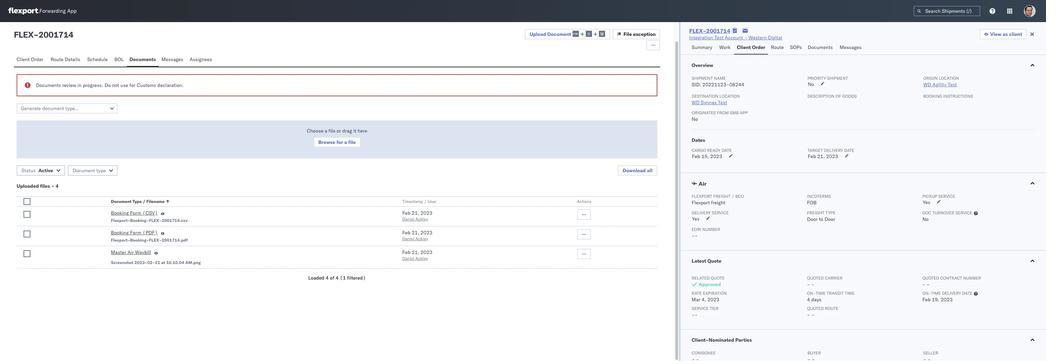 Task type: describe. For each thing, give the bounding box(es) containing it.
filename
[[146, 199, 165, 205]]

wd for wd agility test
[[924, 82, 932, 88]]

documents review in progress. do not use for customs declaration.
[[36, 82, 184, 89]]

latest quote
[[692, 258, 722, 265]]

timestamp / user
[[402, 199, 437, 205]]

number
[[964, 276, 982, 281]]

booking form (csv) link
[[111, 210, 158, 218]]

master air waybill
[[111, 250, 151, 256]]

timestamp / user button
[[401, 198, 564, 205]]

choose
[[307, 128, 324, 134]]

0 vertical spatial test
[[715, 35, 724, 41]]

Search Shipments (/) text field
[[914, 6, 981, 16]]

service for delivery service
[[712, 211, 729, 216]]

nominated
[[709, 338, 735, 344]]

time for on-time transit time 4 days
[[816, 291, 826, 297]]

quoted for quoted carrier - -
[[808, 276, 824, 281]]

here
[[358, 128, 368, 134]]

2001714.pdf
[[162, 238, 188, 243]]

route details
[[51, 56, 80, 63]]

0 vertical spatial no
[[808, 81, 815, 88]]

quoted for quoted route - -
[[808, 307, 824, 312]]

integration
[[690, 35, 714, 41]]

route for route details
[[51, 56, 63, 63]]

0 vertical spatial delivery
[[825, 148, 844, 153]]

type
[[133, 199, 142, 205]]

flexport-booking-flex-2001714.pdf
[[111, 238, 188, 243]]

assignees button
[[187, 53, 216, 67]]

booking for booking form (pdf)
[[111, 230, 129, 236]]

/ for document type / filename
[[143, 199, 145, 205]]

consignee
[[692, 351, 716, 356]]

client-nominated parties button
[[681, 330, 1047, 351]]

tier
[[710, 307, 719, 312]]

0 vertical spatial a
[[325, 128, 327, 134]]

expiration
[[703, 291, 727, 297]]

document type / filename
[[111, 199, 165, 205]]

flex
[[14, 29, 34, 40]]

seller
[[924, 351, 939, 356]]

1 horizontal spatial client order button
[[735, 41, 769, 55]]

1 vertical spatial messages
[[162, 56, 183, 63]]

schedule button
[[85, 53, 112, 67]]

related quote
[[692, 276, 725, 281]]

2 door from the left
[[825, 217, 836, 223]]

filtered)
[[347, 275, 366, 282]]

name
[[714, 76, 726, 81]]

integration test account - western digital
[[690, 35, 783, 41]]

0 horizontal spatial file
[[329, 128, 336, 134]]

2023 inside quoted contract number - - rate expiration mar 4, 2023
[[708, 297, 720, 303]]

documents for the leftmost documents button
[[130, 56, 156, 63]]

02-
[[147, 261, 155, 266]]

status active
[[21, 168, 53, 174]]

∙
[[51, 183, 54, 190]]

shipment name sid: 20221123-08244
[[692, 76, 745, 88]]

21
[[155, 261, 160, 266]]

booking instructions
[[924, 94, 974, 99]]

eori number --
[[692, 227, 721, 239]]

0 vertical spatial freight
[[714, 194, 731, 199]]

screenshot
[[111, 261, 134, 266]]

form for (pdf)
[[130, 230, 141, 236]]

number
[[703, 227, 721, 233]]

approved
[[699, 282, 722, 288]]

view
[[991, 31, 1002, 37]]

yes for delivery
[[693, 216, 700, 223]]

client order for client order button to the left
[[17, 56, 43, 63]]

synnex
[[701, 100, 717, 106]]

document type
[[73, 168, 106, 174]]

4 right ∙
[[56, 183, 59, 190]]

client-nominated parties
[[692, 338, 752, 344]]

yes for pickup
[[923, 200, 931, 206]]

quoted carrier - -
[[808, 276, 843, 288]]

schedule
[[87, 56, 108, 63]]

documents for documents review in progress. do not use for customs declaration.
[[36, 82, 61, 89]]

document for document type
[[73, 168, 95, 174]]

route details button
[[48, 53, 85, 67]]

am.png
[[185, 261, 201, 266]]

0 vertical spatial messages
[[840, 44, 862, 51]]

21, for flexport-booking-flex-2001714.csv
[[412, 210, 419, 217]]

timestamp
[[402, 199, 423, 205]]

bco
[[736, 194, 744, 199]]

freight type door to door
[[808, 211, 836, 223]]

active
[[38, 168, 53, 174]]

from
[[717, 110, 729, 116]]

1 horizontal spatial of
[[836, 94, 842, 99]]

doc turnover service
[[923, 211, 973, 216]]

date for feb 21, 2023
[[845, 148, 855, 153]]

origin location wd agility test
[[924, 76, 960, 88]]

integration test account - western digital link
[[690, 34, 783, 41]]

browse for a file
[[319, 139, 356, 146]]

on-time transit time 4 days
[[808, 291, 855, 303]]

test for wd agility test
[[948, 82, 958, 88]]

documents for right documents button
[[808, 44, 833, 51]]

browse for a file button
[[314, 137, 361, 148]]

drag
[[343, 128, 352, 134]]

delivery service
[[692, 211, 729, 216]]

4 left (1
[[336, 275, 339, 282]]

(1
[[340, 275, 346, 282]]

0 horizontal spatial 2001714
[[39, 29, 73, 40]]

order for client order button to the left
[[31, 56, 43, 63]]

route
[[825, 307, 839, 312]]

service tier --
[[692, 307, 719, 319]]

work button
[[717, 41, 735, 55]]

document type button
[[68, 166, 118, 176]]

sid:
[[692, 82, 702, 88]]

0 horizontal spatial app
[[67, 8, 77, 14]]

3 daniel from the top
[[402, 256, 415, 262]]

0 horizontal spatial messages button
[[159, 53, 187, 67]]

overview
[[692, 62, 714, 69]]

feb 15, 2023
[[693, 154, 723, 160]]

on- for on-time transit time 4 days
[[808, 291, 816, 297]]

- inside integration test account - western digital link
[[745, 35, 748, 41]]

client for the rightmost client order button
[[737, 44, 751, 51]]

location for wd agility test
[[939, 76, 960, 81]]

flexport- for booking form (pdf)
[[111, 238, 130, 243]]

ackley for (csv)
[[416, 217, 428, 222]]

2 flexport from the top
[[692, 200, 710, 206]]

screenshot 2023-02-21 at 10.10.04 am.png
[[111, 261, 201, 266]]

wd for wd synnex test
[[692, 100, 700, 106]]

1 horizontal spatial messages button
[[838, 41, 866, 55]]

overview button
[[681, 55, 1047, 76]]

time for on-time delivery date
[[932, 291, 942, 297]]

download
[[623, 168, 646, 174]]

quote
[[711, 276, 725, 281]]

user
[[428, 199, 437, 205]]

download all
[[623, 168, 653, 174]]

form for (csv)
[[130, 210, 141, 217]]

delivery
[[692, 211, 711, 216]]

client
[[1010, 31, 1023, 37]]

target delivery date
[[808, 148, 855, 153]]

type for freight type door to door
[[826, 211, 836, 216]]

client order for the rightmost client order button
[[737, 44, 766, 51]]

upload
[[530, 31, 547, 37]]

document for document type / filename
[[111, 199, 131, 205]]



Task type: locate. For each thing, give the bounding box(es) containing it.
file inside button
[[348, 139, 356, 146]]

2 flexport- from the top
[[111, 238, 130, 243]]

1 booking- from the top
[[130, 218, 149, 224]]

1 vertical spatial booking
[[111, 230, 129, 236]]

destination
[[692, 94, 719, 99]]

0 horizontal spatial order
[[31, 56, 43, 63]]

test inside origin location wd agility test
[[948, 82, 958, 88]]

0 horizontal spatial of
[[330, 275, 335, 282]]

quoted left carrier
[[808, 276, 824, 281]]

1 horizontal spatial route
[[771, 44, 784, 51]]

4 inside on-time transit time 4 days
[[808, 297, 811, 303]]

daniel for (pdf)
[[402, 237, 415, 242]]

1 horizontal spatial type
[[826, 211, 836, 216]]

service up doc turnover service
[[939, 194, 956, 199]]

ackley for (pdf)
[[416, 237, 428, 242]]

no down 'priority'
[[808, 81, 815, 88]]

2 ackley from the top
[[416, 237, 428, 242]]

on- inside on-time transit time 4 days
[[808, 291, 816, 297]]

form left (pdf)
[[130, 230, 141, 236]]

pickup
[[923, 194, 938, 199]]

document
[[548, 31, 572, 37], [73, 168, 95, 174], [111, 199, 131, 205]]

0 horizontal spatial no
[[692, 116, 698, 122]]

route inside button
[[51, 56, 63, 63]]

0 vertical spatial air
[[699, 181, 707, 188]]

flex-
[[690, 27, 707, 34], [149, 218, 162, 224], [149, 238, 162, 243]]

client order down western
[[737, 44, 766, 51]]

location down '08244'
[[720, 94, 740, 99]]

2001714 up account
[[707, 27, 731, 34]]

booking- for (pdf)
[[130, 238, 149, 243]]

0 vertical spatial flexport-
[[111, 218, 130, 224]]

customs
[[137, 82, 156, 89]]

client order down flex
[[17, 56, 43, 63]]

wd inside origin location wd agility test
[[924, 82, 932, 88]]

cargo ready date
[[692, 148, 732, 153]]

route
[[771, 44, 784, 51], [51, 56, 63, 63]]

yes
[[923, 200, 931, 206], [693, 216, 700, 223]]

delivery up feb 21, 2023
[[825, 148, 844, 153]]

on- for on-time delivery date
[[923, 291, 932, 297]]

service for pickup service
[[939, 194, 956, 199]]

on- up feb 19, 2023 on the right bottom
[[923, 291, 932, 297]]

app right smb
[[740, 110, 748, 116]]

documents button right bol
[[127, 53, 159, 67]]

quoted for quoted contract number - - rate expiration mar 4, 2023
[[923, 276, 940, 281]]

15,
[[702, 154, 710, 160]]

quoted down days
[[808, 307, 824, 312]]

booking for booking form (csv)
[[111, 210, 129, 217]]

forwarding app
[[39, 8, 77, 14]]

time up days
[[816, 291, 826, 297]]

1 vertical spatial delivery
[[943, 291, 962, 297]]

0 horizontal spatial documents button
[[127, 53, 159, 67]]

booking up master
[[111, 230, 129, 236]]

air inside button
[[699, 181, 707, 188]]

flexport- down booking form (csv)
[[111, 218, 130, 224]]

2 time from the left
[[845, 291, 855, 297]]

wd inside the destination location wd synnex test
[[692, 100, 700, 106]]

0 horizontal spatial client order
[[17, 56, 43, 63]]

0 vertical spatial documents
[[808, 44, 833, 51]]

view as client
[[991, 31, 1023, 37]]

test up the booking instructions
[[948, 82, 958, 88]]

1 vertical spatial client
[[17, 56, 30, 63]]

1 flexport- from the top
[[111, 218, 130, 224]]

service right turnover
[[956, 211, 973, 216]]

transit
[[827, 291, 844, 297]]

10.10.04
[[166, 261, 184, 266]]

form down type
[[130, 210, 141, 217]]

document inside "button"
[[111, 199, 131, 205]]

flex- down the (csv)
[[149, 218, 162, 224]]

app right "forwarding"
[[67, 8, 77, 14]]

quote
[[708, 258, 722, 265]]

booking
[[111, 210, 129, 217], [111, 230, 129, 236]]

1 vertical spatial ackley
[[416, 237, 428, 242]]

3 ackley from the top
[[416, 256, 428, 262]]

1 feb 21, 2023 daniel ackley from the top
[[402, 210, 433, 222]]

location for wd synnex test
[[720, 94, 740, 99]]

Generate document type... text field
[[17, 103, 118, 114]]

booking- for (csv)
[[130, 218, 149, 224]]

time right transit
[[845, 291, 855, 297]]

1 vertical spatial for
[[337, 139, 343, 146]]

4,
[[702, 297, 707, 303]]

for right "use"
[[130, 82, 136, 89]]

feb
[[693, 154, 701, 160], [808, 154, 817, 160], [402, 210, 411, 217], [402, 230, 411, 236], [402, 250, 411, 256], [923, 297, 931, 303]]

forwarding app link
[[8, 8, 77, 15]]

1 vertical spatial route
[[51, 56, 63, 63]]

0 vertical spatial booking-
[[130, 218, 149, 224]]

1 door from the left
[[808, 217, 818, 223]]

booking- down booking form (csv)
[[130, 218, 149, 224]]

for down the "or"
[[337, 139, 343, 146]]

messages button up overview button
[[838, 41, 866, 55]]

0 horizontal spatial messages
[[162, 56, 183, 63]]

2 vertical spatial documents
[[36, 82, 61, 89]]

1 daniel from the top
[[402, 217, 415, 222]]

0 vertical spatial client
[[737, 44, 751, 51]]

time up 19,
[[932, 291, 942, 297]]

0 horizontal spatial air
[[128, 250, 134, 256]]

1 horizontal spatial client order
[[737, 44, 766, 51]]

0 horizontal spatial wd
[[692, 100, 700, 106]]

door right to
[[825, 217, 836, 223]]

doc
[[923, 211, 932, 216]]

flex- down (pdf)
[[149, 238, 162, 243]]

4 right loaded
[[326, 275, 329, 282]]

1 vertical spatial flexport-
[[111, 238, 130, 243]]

0 horizontal spatial route
[[51, 56, 63, 63]]

/ inside "button"
[[143, 199, 145, 205]]

flex- for booking form (pdf)
[[149, 238, 162, 243]]

test up from
[[718, 100, 728, 106]]

upload document
[[530, 31, 572, 37]]

freight up the delivery service
[[712, 200, 726, 206]]

a
[[325, 128, 327, 134], [344, 139, 347, 146]]

route left the details
[[51, 56, 63, 63]]

delivery down the contract
[[943, 291, 962, 297]]

1 horizontal spatial file
[[348, 139, 356, 146]]

/ left bco
[[732, 194, 735, 199]]

21, for flexport-booking-flex-2001714.pdf
[[412, 230, 419, 236]]

not
[[112, 82, 119, 89]]

0 horizontal spatial location
[[720, 94, 740, 99]]

yes down "pickup"
[[923, 200, 931, 206]]

1 horizontal spatial 2001714
[[707, 27, 731, 34]]

delivery
[[825, 148, 844, 153], [943, 291, 962, 297]]

at
[[161, 261, 165, 266]]

2 vertical spatial daniel
[[402, 256, 415, 262]]

app inside originates from smb app no
[[740, 110, 748, 116]]

document inside button
[[548, 31, 572, 37]]

daniel for (csv)
[[402, 217, 415, 222]]

/ right type
[[143, 199, 145, 205]]

1 vertical spatial yes
[[693, 216, 700, 223]]

documents left review
[[36, 82, 61, 89]]

incoterms
[[808, 194, 832, 199]]

air up flexport freight / bco flexport freight
[[699, 181, 707, 188]]

1 vertical spatial daniel
[[402, 237, 415, 242]]

client-
[[692, 338, 709, 344]]

1 vertical spatial type
[[826, 211, 836, 216]]

0 vertical spatial daniel
[[402, 217, 415, 222]]

2 booking- from the top
[[130, 238, 149, 243]]

0 vertical spatial yes
[[923, 200, 931, 206]]

air button
[[681, 173, 1047, 194]]

master
[[111, 250, 126, 256]]

1 booking from the top
[[111, 210, 129, 217]]

1 vertical spatial client order
[[17, 56, 43, 63]]

test up work
[[715, 35, 724, 41]]

0 horizontal spatial delivery
[[825, 148, 844, 153]]

exception
[[634, 31, 656, 37]]

door down freight
[[808, 217, 818, 223]]

yes down delivery
[[693, 216, 700, 223]]

1 vertical spatial order
[[31, 56, 43, 63]]

route for route
[[771, 44, 784, 51]]

view as client button
[[980, 29, 1027, 39]]

of left (1
[[330, 275, 335, 282]]

waybill
[[135, 250, 151, 256]]

quoted inside quoted contract number - - rate expiration mar 4, 2023
[[923, 276, 940, 281]]

documents button right sops
[[806, 41, 838, 55]]

2001714 down the 'forwarding app'
[[39, 29, 73, 40]]

2 horizontal spatial date
[[963, 291, 973, 297]]

service
[[939, 194, 956, 199], [712, 211, 729, 216], [956, 211, 973, 216]]

turnover
[[933, 211, 955, 216]]

2 form from the top
[[130, 230, 141, 236]]

flexport- for booking form (csv)
[[111, 218, 130, 224]]

do
[[105, 82, 111, 89]]

client order button down flex
[[14, 53, 48, 67]]

digital
[[769, 35, 783, 41]]

summary
[[692, 44, 713, 51]]

feb 19, 2023
[[923, 297, 953, 303]]

service
[[692, 307, 709, 312]]

/ for flexport freight / bco flexport freight
[[732, 194, 735, 199]]

3 feb 21, 2023 daniel ackley from the top
[[402, 250, 433, 262]]

of left goods
[[836, 94, 842, 99]]

1 horizontal spatial wd
[[924, 82, 932, 88]]

2 vertical spatial ackley
[[416, 256, 428, 262]]

1 horizontal spatial yes
[[923, 200, 931, 206]]

2 horizontal spatial /
[[732, 194, 735, 199]]

status
[[21, 168, 36, 174]]

booking form (pdf) link
[[111, 230, 158, 238]]

1 horizontal spatial /
[[424, 199, 427, 205]]

date right target
[[845, 148, 855, 153]]

document inside button
[[73, 168, 95, 174]]

0 vertical spatial location
[[939, 76, 960, 81]]

goods
[[843, 94, 857, 99]]

files
[[40, 183, 50, 190]]

air right master
[[128, 250, 134, 256]]

flexport- up master
[[111, 238, 130, 243]]

booking
[[924, 94, 943, 99]]

pickup service
[[923, 194, 956, 199]]

messages button up declaration.
[[159, 53, 187, 67]]

1 vertical spatial flex-
[[149, 218, 162, 224]]

route down digital
[[771, 44, 784, 51]]

1 horizontal spatial documents button
[[806, 41, 838, 55]]

mar
[[692, 297, 701, 303]]

eori
[[692, 227, 702, 233]]

1 ackley from the top
[[416, 217, 428, 222]]

client down integration test account - western digital link
[[737, 44, 751, 51]]

file
[[624, 31, 632, 37]]

messages up declaration.
[[162, 56, 183, 63]]

of
[[836, 94, 842, 99], [330, 275, 335, 282]]

21,
[[818, 154, 825, 160], [412, 210, 419, 217], [412, 230, 419, 236], [412, 250, 419, 256]]

location up wd agility test link
[[939, 76, 960, 81]]

related
[[692, 276, 710, 281]]

priority
[[808, 76, 827, 81]]

flexport
[[692, 194, 713, 199], [692, 200, 710, 206]]

flex-2001714
[[690, 27, 731, 34]]

to
[[820, 217, 824, 223]]

type for document type
[[96, 168, 106, 174]]

1 vertical spatial freight
[[712, 200, 726, 206]]

1 vertical spatial app
[[740, 110, 748, 116]]

for inside button
[[337, 139, 343, 146]]

for
[[130, 82, 136, 89], [337, 139, 343, 146]]

0 horizontal spatial yes
[[693, 216, 700, 223]]

0 vertical spatial for
[[130, 82, 136, 89]]

location inside the destination location wd synnex test
[[720, 94, 740, 99]]

2 daniel from the top
[[402, 237, 415, 242]]

1 flexport from the top
[[692, 194, 713, 199]]

order down "flex - 2001714" at the top left
[[31, 56, 43, 63]]

door
[[808, 217, 818, 223], [825, 217, 836, 223]]

type inside freight type door to door
[[826, 211, 836, 216]]

1 vertical spatial form
[[130, 230, 141, 236]]

file down the it
[[348, 139, 356, 146]]

destination location wd synnex test
[[692, 94, 740, 106]]

2 vertical spatial document
[[111, 199, 131, 205]]

2 vertical spatial test
[[718, 100, 728, 106]]

feb 21, 2023 daniel ackley for (pdf)
[[402, 230, 433, 242]]

route inside "button"
[[771, 44, 784, 51]]

1 vertical spatial location
[[720, 94, 740, 99]]

date for feb 15, 2023
[[722, 148, 732, 153]]

0 horizontal spatial client order button
[[14, 53, 48, 67]]

1 vertical spatial file
[[348, 139, 356, 146]]

2 horizontal spatial time
[[932, 291, 942, 297]]

order down western
[[753, 44, 766, 51]]

wd down origin
[[924, 82, 932, 88]]

flexport-booking-flex-2001714.csv
[[111, 218, 188, 224]]

0 vertical spatial client order
[[737, 44, 766, 51]]

0 horizontal spatial documents
[[36, 82, 61, 89]]

client for client order button to the left
[[17, 56, 30, 63]]

0 vertical spatial wd
[[924, 82, 932, 88]]

quoted left the contract
[[923, 276, 940, 281]]

1 horizontal spatial delivery
[[943, 291, 962, 297]]

review
[[62, 82, 76, 89]]

1 horizontal spatial documents
[[130, 56, 156, 63]]

booking form (pdf)
[[111, 230, 158, 236]]

flex- for booking form (csv)
[[149, 218, 162, 224]]

1 horizontal spatial no
[[808, 81, 815, 88]]

(csv)
[[143, 210, 158, 217]]

air
[[699, 181, 707, 188], [128, 250, 134, 256]]

parties
[[736, 338, 752, 344]]

None checkbox
[[24, 199, 30, 206], [24, 251, 30, 258], [24, 199, 30, 206], [24, 251, 30, 258]]

21, for screenshot 2023-02-21 at 10.10.04 am.png
[[412, 250, 419, 256]]

1 vertical spatial of
[[330, 275, 335, 282]]

latest
[[692, 258, 707, 265]]

in
[[78, 82, 82, 89]]

documents right sops button
[[808, 44, 833, 51]]

1 vertical spatial no
[[692, 116, 698, 122]]

quoted inside 'quoted carrier - -'
[[808, 276, 824, 281]]

1 vertical spatial test
[[948, 82, 958, 88]]

0 horizontal spatial /
[[143, 199, 145, 205]]

no inside originates from smb app no
[[692, 116, 698, 122]]

no down originates
[[692, 116, 698, 122]]

0 vertical spatial flexport
[[692, 194, 713, 199]]

date down 'number'
[[963, 291, 973, 297]]

flex- up integration
[[690, 27, 707, 34]]

0 horizontal spatial type
[[96, 168, 106, 174]]

contract
[[941, 276, 963, 281]]

3 time from the left
[[932, 291, 942, 297]]

0 vertical spatial app
[[67, 8, 77, 14]]

target
[[808, 148, 823, 153]]

2 horizontal spatial no
[[923, 217, 929, 223]]

1 horizontal spatial location
[[939, 76, 960, 81]]

fob
[[808, 200, 817, 206]]

1 vertical spatial wd
[[692, 100, 700, 106]]

date right ready
[[722, 148, 732, 153]]

/ inside button
[[424, 199, 427, 205]]

time
[[816, 291, 826, 297], [845, 291, 855, 297], [932, 291, 942, 297]]

flexport freight / bco flexport freight
[[692, 194, 744, 206]]

0 horizontal spatial date
[[722, 148, 732, 153]]

/ inside flexport freight / bco flexport freight
[[732, 194, 735, 199]]

0 horizontal spatial for
[[130, 82, 136, 89]]

1 form from the top
[[130, 210, 141, 217]]

no down doc
[[923, 217, 929, 223]]

location inside origin location wd agility test
[[939, 76, 960, 81]]

0 vertical spatial of
[[836, 94, 842, 99]]

1 horizontal spatial messages
[[840, 44, 862, 51]]

uploaded
[[17, 183, 39, 190]]

booking- down 'booking form (pdf)'
[[130, 238, 149, 243]]

client down flex
[[17, 56, 30, 63]]

flex - 2001714
[[14, 29, 73, 40]]

1 horizontal spatial document
[[111, 199, 131, 205]]

service down flexport freight / bco flexport freight
[[712, 211, 729, 216]]

freight left bco
[[714, 194, 731, 199]]

on- up days
[[808, 291, 816, 297]]

messages up overview button
[[840, 44, 862, 51]]

1 horizontal spatial time
[[845, 291, 855, 297]]

quoted inside quoted route - -
[[808, 307, 824, 312]]

2 feb 21, 2023 daniel ackley from the top
[[402, 230, 433, 242]]

documents right the bol button
[[130, 56, 156, 63]]

1 vertical spatial documents
[[130, 56, 156, 63]]

wd agility test link
[[924, 82, 958, 88]]

download all button
[[618, 166, 658, 176]]

buyer
[[808, 351, 821, 356]]

feb 21, 2023 daniel ackley for (csv)
[[402, 210, 433, 222]]

shipment
[[692, 76, 713, 81]]

0 horizontal spatial a
[[325, 128, 327, 134]]

1 vertical spatial document
[[73, 168, 95, 174]]

agility
[[933, 82, 947, 88]]

a inside button
[[344, 139, 347, 146]]

loaded
[[308, 275, 325, 282]]

1 horizontal spatial a
[[344, 139, 347, 146]]

0 vertical spatial flex-
[[690, 27, 707, 34]]

/ left user
[[424, 199, 427, 205]]

None checkbox
[[24, 211, 30, 218], [24, 231, 30, 238], [24, 211, 30, 218], [24, 231, 30, 238]]

order for the rightmost client order button
[[753, 44, 766, 51]]

a down drag on the left top of the page
[[344, 139, 347, 146]]

a right choose
[[325, 128, 327, 134]]

1 horizontal spatial app
[[740, 110, 748, 116]]

2 on- from the left
[[923, 291, 932, 297]]

2 booking from the top
[[111, 230, 129, 236]]

1 vertical spatial air
[[128, 250, 134, 256]]

4 left days
[[808, 297, 811, 303]]

booking down document type / filename at the bottom of the page
[[111, 210, 129, 217]]

1 time from the left
[[816, 291, 826, 297]]

test for wd synnex test
[[718, 100, 728, 106]]

test inside the destination location wd synnex test
[[718, 100, 728, 106]]

1 horizontal spatial door
[[825, 217, 836, 223]]

0 vertical spatial booking
[[111, 210, 129, 217]]

client order button down western
[[735, 41, 769, 55]]

type inside button
[[96, 168, 106, 174]]

wd down destination
[[692, 100, 700, 106]]

0 horizontal spatial client
[[17, 56, 30, 63]]

1 vertical spatial flexport
[[692, 200, 710, 206]]

flexport. image
[[8, 8, 39, 15]]

0 vertical spatial ackley
[[416, 217, 428, 222]]

latest quote button
[[681, 251, 1047, 272]]

file left the "or"
[[329, 128, 336, 134]]

1 on- from the left
[[808, 291, 816, 297]]

bol button
[[112, 53, 127, 67]]



Task type: vqa. For each thing, say whether or not it's contained in the screenshot.


